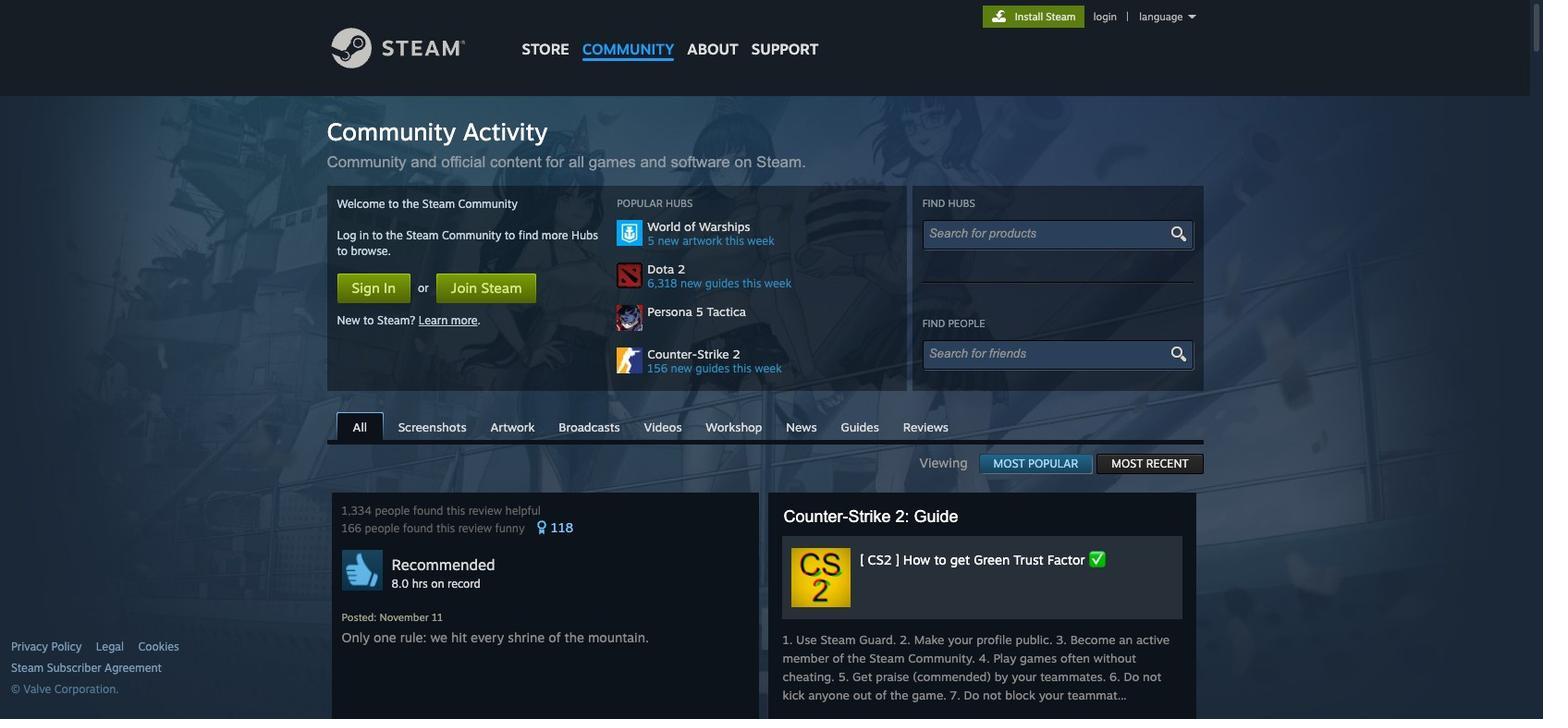 Task type: vqa. For each thing, say whether or not it's contained in the screenshot.
Group to the top
no



Task type: describe. For each thing, give the bounding box(es) containing it.
videos
[[644, 420, 682, 435]]

of inside world of warships 5 new artwork this week
[[684, 219, 696, 234]]

]
[[896, 552, 900, 568]]

7.
[[950, 688, 961, 703]]

artwork
[[683, 234, 722, 248]]

166
[[342, 522, 362, 535]]

guides inside counter-strike 2 156 new guides this week
[[696, 362, 730, 375]]

1,334 people found this review helpful 166 people found this review funny
[[342, 504, 541, 535]]

118
[[551, 520, 574, 535]]

0 vertical spatial review
[[469, 504, 502, 518]]

on inside community activity community and official content for all games and software on steam.
[[735, 154, 752, 171]]

make
[[914, 633, 945, 647]]

news
[[786, 420, 817, 435]]

about
[[687, 40, 739, 58]]

policy
[[51, 640, 82, 654]]

most popular link
[[979, 454, 1093, 474]]

find for find hubs
[[923, 197, 946, 210]]

artwork
[[491, 420, 535, 435]]

kick
[[783, 688, 805, 703]]

world of warships 5 new artwork this week
[[648, 219, 775, 248]]

corporation.
[[54, 683, 119, 696]]

install
[[1015, 10, 1043, 23]]

.
[[478, 314, 481, 327]]

teammat...
[[1068, 688, 1127, 703]]

week for 2
[[755, 362, 782, 375]]

counter-strike 2 156 new guides this week
[[648, 347, 782, 375]]

software
[[671, 154, 730, 171]]

broadcasts link
[[550, 413, 629, 439]]

steam subscriber agreement link
[[11, 661, 322, 676]]

rule:
[[400, 630, 427, 646]]

counter- for counter-strike 2: guide
[[784, 508, 849, 526]]

artwork link
[[481, 413, 544, 439]]

valve
[[23, 683, 51, 696]]

most recent
[[1112, 457, 1189, 471]]

to right the new
[[364, 314, 374, 327]]

6,318
[[648, 277, 678, 290]]

support link
[[745, 0, 825, 63]]

store link
[[516, 0, 576, 67]]

1 vertical spatial not
[[983, 688, 1002, 703]]

steam inside cookies steam subscriber agreement © valve corporation.
[[11, 661, 44, 675]]

trust
[[1014, 552, 1044, 568]]

public.
[[1016, 633, 1053, 647]]

week inside the "dota 2 6,318 new guides this week"
[[765, 277, 792, 290]]

of right out
[[876, 688, 887, 703]]

tactica
[[707, 304, 746, 319]]

most popular
[[994, 457, 1079, 471]]

find for find people
[[923, 317, 946, 330]]

games inside 1. use steam guard. 2. make your profile public. 3. become an active member of the steam community. 4. play games often without cheating. 5. get praise (commended) by your teammates. 6. do not kick anyone out of the game. 7. do not block your teammat...
[[1020, 651, 1057, 666]]

this inside world of warships 5 new artwork this week
[[726, 234, 744, 248]]

1 vertical spatial your
[[1012, 670, 1037, 684]]

5.
[[838, 670, 849, 684]]

find
[[519, 228, 539, 242]]

new for world
[[658, 234, 679, 248]]

to right in
[[372, 228, 383, 242]]

new
[[337, 314, 360, 327]]

join steam link
[[436, 274, 537, 303]]

language
[[1140, 10, 1183, 23]]

out
[[853, 688, 872, 703]]

steam inside 'log in to the steam community to find more hubs to browse.'
[[406, 228, 439, 242]]

official
[[441, 154, 486, 171]]

community up welcome
[[327, 154, 406, 171]]

the inside "posted: november 11 only one rule: we hit every shrine of the mountain."
[[565, 630, 584, 646]]

the down praise
[[890, 688, 909, 703]]

in
[[384, 279, 396, 297]]

1 vertical spatial found
[[403, 522, 433, 535]]

record
[[448, 577, 481, 591]]

✅
[[1089, 552, 1106, 568]]

cookies link
[[138, 640, 179, 655]]

strike for 2
[[698, 347, 729, 362]]

1 vertical spatial more
[[451, 314, 478, 327]]

login | language
[[1094, 10, 1183, 23]]

new for counter-
[[671, 362, 693, 375]]

play
[[994, 651, 1017, 666]]

block
[[1005, 688, 1036, 703]]

factor
[[1048, 552, 1085, 568]]

recent
[[1147, 457, 1189, 471]]

log in to the steam community to find more hubs to browse.
[[337, 228, 598, 258]]

more inside 'log in to the steam community to find more hubs to browse.'
[[542, 228, 568, 242]]

screenshots
[[398, 420, 467, 435]]

by
[[995, 670, 1009, 684]]

mountain.
[[588, 630, 649, 646]]

steam down official
[[422, 197, 455, 211]]

sign in link
[[337, 274, 411, 303]]

screenshots link
[[389, 413, 476, 439]]

warships
[[699, 219, 751, 234]]

0 vertical spatial found
[[413, 504, 443, 518]]

of up 5.
[[833, 651, 844, 666]]

1,334
[[342, 504, 372, 518]]

the inside 'log in to the steam community to find more hubs to browse.'
[[386, 228, 403, 242]]

member
[[783, 651, 829, 666]]

this inside the "dota 2 6,318 new guides this week"
[[743, 277, 762, 290]]

find hubs
[[923, 197, 976, 210]]

guides link
[[832, 413, 889, 439]]

|
[[1127, 10, 1129, 23]]

(commended)
[[913, 670, 991, 684]]

hubs
[[948, 197, 976, 210]]

on inside recommended 8.0 hrs on record
[[431, 577, 444, 591]]

install steam link
[[983, 6, 1084, 28]]

find people
[[923, 317, 986, 330]]

community inside 'log in to the steam community to find more hubs to browse.'
[[442, 228, 502, 242]]

privacy
[[11, 640, 48, 654]]

4.
[[979, 651, 990, 666]]

or
[[418, 281, 429, 295]]

all
[[353, 420, 367, 435]]

welcome to the steam community
[[337, 197, 518, 211]]



Task type: locate. For each thing, give the bounding box(es) containing it.
0 horizontal spatial more
[[451, 314, 478, 327]]

guard.
[[859, 633, 896, 647]]

to left get
[[934, 552, 947, 568]]

we
[[430, 630, 448, 646]]

active
[[1137, 633, 1170, 647]]

subscriber
[[47, 661, 101, 675]]

1 vertical spatial hubs
[[572, 228, 598, 242]]

not down by
[[983, 688, 1002, 703]]

log
[[337, 228, 356, 242]]

1 and from the left
[[411, 154, 437, 171]]

strike for 2:
[[849, 508, 891, 526]]

content
[[490, 154, 542, 171]]

legal
[[96, 640, 124, 654]]

games
[[589, 154, 636, 171], [1020, 651, 1057, 666]]

1 horizontal spatial your
[[1012, 670, 1037, 684]]

1 horizontal spatial 2
[[733, 347, 741, 362]]

games right all
[[589, 154, 636, 171]]

hrs
[[412, 577, 428, 591]]

0 horizontal spatial 5
[[648, 234, 655, 248]]

the up the get
[[848, 651, 866, 666]]

steam inside join steam link
[[481, 279, 522, 297]]

new inside the "dota 2 6,318 new guides this week"
[[681, 277, 702, 290]]

0 horizontal spatial hubs
[[572, 228, 598, 242]]

privacy policy link
[[11, 640, 82, 655]]

broadcasts
[[559, 420, 620, 435]]

0 horizontal spatial on
[[431, 577, 444, 591]]

sign
[[352, 279, 380, 297]]

get
[[951, 552, 970, 568]]

news link
[[777, 413, 826, 439]]

0 vertical spatial more
[[542, 228, 568, 242]]

strike down tactica
[[698, 347, 729, 362]]

1 horizontal spatial not
[[1143, 670, 1162, 684]]

popular hubs
[[617, 197, 693, 210]]

2 vertical spatial people
[[365, 522, 400, 535]]

community up 'log in to the steam community to find more hubs to browse.'
[[458, 197, 518, 211]]

0 horizontal spatial strike
[[698, 347, 729, 362]]

counter- down 'persona'
[[648, 347, 698, 362]]

persona 5 tactica
[[648, 304, 746, 319]]

and up popular hubs at left top
[[640, 154, 667, 171]]

steam right join
[[481, 279, 522, 297]]

2 down tactica
[[733, 347, 741, 362]]

recommended
[[392, 556, 495, 574]]

on left the steam.
[[735, 154, 752, 171]]

week inside world of warships 5 new artwork this week
[[748, 234, 775, 248]]

1 vertical spatial popular
[[1029, 457, 1079, 471]]

1 vertical spatial on
[[431, 577, 444, 591]]

2 horizontal spatial your
[[1039, 688, 1064, 703]]

None text field
[[929, 227, 1171, 240]]

of right the shrine
[[549, 630, 561, 646]]

world of warships link
[[648, 219, 897, 234]]

2 inside counter-strike 2 156 new guides this week
[[733, 347, 741, 362]]

hubs inside 'log in to the steam community to find more hubs to browse.'
[[572, 228, 598, 242]]

0 vertical spatial popular
[[617, 197, 663, 210]]

strike
[[698, 347, 729, 362], [849, 508, 891, 526]]

review up funny
[[469, 504, 502, 518]]

the
[[402, 197, 419, 211], [386, 228, 403, 242], [565, 630, 584, 646], [848, 651, 866, 666], [890, 688, 909, 703]]

0 vertical spatial games
[[589, 154, 636, 171]]

3.
[[1056, 633, 1067, 647]]

0 vertical spatial people
[[948, 317, 986, 330]]

1 find from the top
[[923, 197, 946, 210]]

1 horizontal spatial most
[[1112, 457, 1143, 471]]

156
[[648, 362, 668, 375]]

persona
[[648, 304, 692, 319]]

community link
[[576, 0, 681, 67]]

guides inside the "dota 2 6,318 new guides this week"
[[705, 277, 740, 290]]

anyone
[[809, 688, 850, 703]]

learn more link
[[419, 314, 478, 327]]

community activity community and official content for all games and software on steam.
[[327, 117, 815, 171]]

1 horizontal spatial more
[[542, 228, 568, 242]]

hit
[[451, 630, 467, 646]]

guides up tactica
[[705, 277, 740, 290]]

1 horizontal spatial 5
[[696, 304, 704, 319]]

the right welcome
[[402, 197, 419, 211]]

on right hrs
[[431, 577, 444, 591]]

to right welcome
[[388, 197, 399, 211]]

new up persona 5 tactica
[[681, 277, 702, 290]]

new inside counter-strike 2 156 new guides this week
[[671, 362, 693, 375]]

games inside community activity community and official content for all games and software on steam.
[[589, 154, 636, 171]]

1 horizontal spatial do
[[1124, 670, 1140, 684]]

0 horizontal spatial games
[[589, 154, 636, 171]]

0 vertical spatial find
[[923, 197, 946, 210]]

steam down welcome to the steam community on the left top
[[406, 228, 439, 242]]

1 vertical spatial guides
[[696, 362, 730, 375]]

more right learn
[[451, 314, 478, 327]]

the up browse.
[[386, 228, 403, 242]]

steam right use
[[821, 633, 856, 647]]

1 vertical spatial new
[[681, 277, 702, 290]]

steam up praise
[[870, 651, 905, 666]]

not
[[1143, 670, 1162, 684], [983, 688, 1002, 703]]

0 horizontal spatial not
[[983, 688, 1002, 703]]

steam right install
[[1046, 10, 1076, 23]]

new right 156
[[671, 362, 693, 375]]

2 and from the left
[[640, 154, 667, 171]]

of
[[684, 219, 696, 234], [549, 630, 561, 646], [833, 651, 844, 666], [876, 688, 887, 703]]

0 vertical spatial week
[[748, 234, 775, 248]]

community up official
[[327, 117, 456, 146]]

review
[[469, 504, 502, 518], [458, 522, 492, 535]]

1 horizontal spatial hubs
[[666, 197, 693, 210]]

guide
[[914, 508, 959, 526]]

find
[[923, 197, 946, 210], [923, 317, 946, 330]]

not down active
[[1143, 670, 1162, 684]]

your
[[948, 633, 973, 647], [1012, 670, 1037, 684], [1039, 688, 1064, 703]]

steam inside the install steam link
[[1046, 10, 1076, 23]]

1 horizontal spatial popular
[[1029, 457, 1079, 471]]

counter-strike 2 link
[[648, 347, 897, 362]]

do right 7.
[[964, 688, 980, 703]]

to left 'find'
[[505, 228, 515, 242]]

0 vertical spatial not
[[1143, 670, 1162, 684]]

1 horizontal spatial on
[[735, 154, 752, 171]]

counter- inside counter-strike 2 156 new guides this week
[[648, 347, 698, 362]]

0 vertical spatial hubs
[[666, 197, 693, 210]]

new up dota
[[658, 234, 679, 248]]

your up block
[[1012, 670, 1037, 684]]

new inside world of warships 5 new artwork this week
[[658, 234, 679, 248]]

the left mountain.
[[565, 630, 584, 646]]

people for 1,334
[[375, 504, 410, 518]]

praise
[[876, 670, 910, 684]]

None image field
[[1168, 226, 1189, 242], [1168, 346, 1189, 363], [1168, 226, 1189, 242], [1168, 346, 1189, 363]]

often
[[1061, 651, 1090, 666]]

most left recent
[[1112, 457, 1143, 471]]

week for warships
[[748, 234, 775, 248]]

and left official
[[411, 154, 437, 171]]

1. use steam guard. 2. make your profile public. 3. become an active member of the steam community. 4. play games often without cheating. 5. get praise (commended) by your teammates. 6. do not kick anyone out of the game. 7. do not block your teammat...
[[783, 633, 1170, 703]]

review left funny
[[458, 522, 492, 535]]

5 left tactica
[[696, 304, 704, 319]]

this inside counter-strike 2 156 new guides this week
[[733, 362, 752, 375]]

counter- left 2:
[[784, 508, 849, 526]]

0 vertical spatial on
[[735, 154, 752, 171]]

about link
[[681, 0, 745, 63]]

0 horizontal spatial most
[[994, 457, 1025, 471]]

5 up dota
[[648, 234, 655, 248]]

for
[[546, 154, 564, 171]]

agreement
[[105, 661, 162, 675]]

posted: november 11 only one rule: we hit every shrine of the mountain.
[[342, 611, 649, 646]]

None text field
[[929, 347, 1171, 361]]

week inside counter-strike 2 156 new guides this week
[[755, 362, 782, 375]]

1 vertical spatial games
[[1020, 651, 1057, 666]]

shrine
[[508, 630, 545, 646]]

1 vertical spatial find
[[923, 317, 946, 330]]

community
[[582, 40, 675, 58]]

become
[[1071, 633, 1116, 647]]

viewing
[[920, 455, 979, 471]]

more right 'find'
[[542, 228, 568, 242]]

1.
[[783, 633, 793, 647]]

funny
[[495, 522, 525, 535]]

hubs up world
[[666, 197, 693, 210]]

0 vertical spatial do
[[1124, 670, 1140, 684]]

1 vertical spatial 5
[[696, 304, 704, 319]]

2 most from the left
[[1112, 457, 1143, 471]]

game.
[[912, 688, 947, 703]]

1 vertical spatial strike
[[849, 508, 891, 526]]

workshop link
[[697, 413, 772, 439]]

2 vertical spatial week
[[755, 362, 782, 375]]

0 horizontal spatial and
[[411, 154, 437, 171]]

helpful
[[505, 504, 541, 518]]

8.0
[[392, 577, 409, 591]]

week down persona 5 tactica link
[[755, 362, 782, 375]]

1 horizontal spatial counter-
[[784, 508, 849, 526]]

learn
[[419, 314, 448, 327]]

most for most popular
[[994, 457, 1025, 471]]

1 horizontal spatial games
[[1020, 651, 1057, 666]]

most recent link
[[1097, 454, 1204, 474]]

0 horizontal spatial popular
[[617, 197, 663, 210]]

2 inside the "dota 2 6,318 new guides this week"
[[678, 262, 685, 277]]

0 vertical spatial your
[[948, 633, 973, 647]]

2 find from the top
[[923, 317, 946, 330]]

activity
[[463, 117, 548, 146]]

all
[[569, 154, 584, 171]]

legal link
[[96, 640, 124, 655]]

strike left 2:
[[849, 508, 891, 526]]

green
[[974, 552, 1010, 568]]

2 vertical spatial new
[[671, 362, 693, 375]]

2 vertical spatial your
[[1039, 688, 1064, 703]]

2 right dota
[[678, 262, 685, 277]]

to down the log at top left
[[337, 244, 348, 258]]

0 vertical spatial strike
[[698, 347, 729, 362]]

0 horizontal spatial counter-
[[648, 347, 698, 362]]

join steam
[[451, 279, 522, 297]]

0 horizontal spatial your
[[948, 633, 973, 647]]

games down public.
[[1020, 651, 1057, 666]]

people for find
[[948, 317, 986, 330]]

0 vertical spatial counter-
[[648, 347, 698, 362]]

reviews
[[903, 420, 949, 435]]

0 vertical spatial 2
[[678, 262, 685, 277]]

most for most recent
[[1112, 457, 1143, 471]]

of inside "posted: november 11 only one rule: we hit every shrine of the mountain."
[[549, 630, 561, 646]]

steam down privacy
[[11, 661, 44, 675]]

of right world
[[684, 219, 696, 234]]

0 vertical spatial new
[[658, 234, 679, 248]]

new to steam? learn more .
[[337, 314, 481, 327]]

your down 'teammates.'
[[1039, 688, 1064, 703]]

0 horizontal spatial 2
[[678, 262, 685, 277]]

recommended 8.0 hrs on record
[[392, 556, 495, 591]]

hubs right 'find'
[[572, 228, 598, 242]]

1 vertical spatial people
[[375, 504, 410, 518]]

one
[[374, 630, 396, 646]]

1 vertical spatial do
[[964, 688, 980, 703]]

0 horizontal spatial do
[[964, 688, 980, 703]]

to
[[388, 197, 399, 211], [372, 228, 383, 242], [505, 228, 515, 242], [337, 244, 348, 258], [364, 314, 374, 327], [934, 552, 947, 568]]

5 inside world of warships 5 new artwork this week
[[648, 234, 655, 248]]

support
[[752, 40, 819, 58]]

1 vertical spatial 2
[[733, 347, 741, 362]]

use
[[796, 633, 817, 647]]

do right 6.
[[1124, 670, 1140, 684]]

guides
[[841, 420, 879, 435]]

0 vertical spatial guides
[[705, 277, 740, 290]]

community
[[327, 117, 456, 146], [327, 154, 406, 171], [458, 197, 518, 211], [442, 228, 502, 242]]

dota 2 link
[[648, 262, 897, 277]]

1 most from the left
[[994, 457, 1025, 471]]

most right viewing
[[994, 457, 1025, 471]]

0 vertical spatial 5
[[648, 234, 655, 248]]

your up the community.
[[948, 633, 973, 647]]

steam
[[1046, 10, 1076, 23], [422, 197, 455, 211], [406, 228, 439, 242], [481, 279, 522, 297], [821, 633, 856, 647], [870, 651, 905, 666], [11, 661, 44, 675]]

guides right 156
[[696, 362, 730, 375]]

1 horizontal spatial strike
[[849, 508, 891, 526]]

world
[[648, 219, 681, 234]]

1 vertical spatial counter-
[[784, 508, 849, 526]]

1 horizontal spatial and
[[640, 154, 667, 171]]

1 vertical spatial week
[[765, 277, 792, 290]]

community up join
[[442, 228, 502, 242]]

week up dota 2 link
[[748, 234, 775, 248]]

strike inside counter-strike 2 156 new guides this week
[[698, 347, 729, 362]]

1 vertical spatial review
[[458, 522, 492, 535]]

popular inside most popular link
[[1029, 457, 1079, 471]]

only
[[342, 630, 370, 646]]

welcome
[[337, 197, 385, 211]]

counter- for counter-strike 2 156 new guides this week
[[648, 347, 698, 362]]

week up persona 5 tactica link
[[765, 277, 792, 290]]

an
[[1119, 633, 1133, 647]]

popular
[[617, 197, 663, 210], [1029, 457, 1079, 471]]



